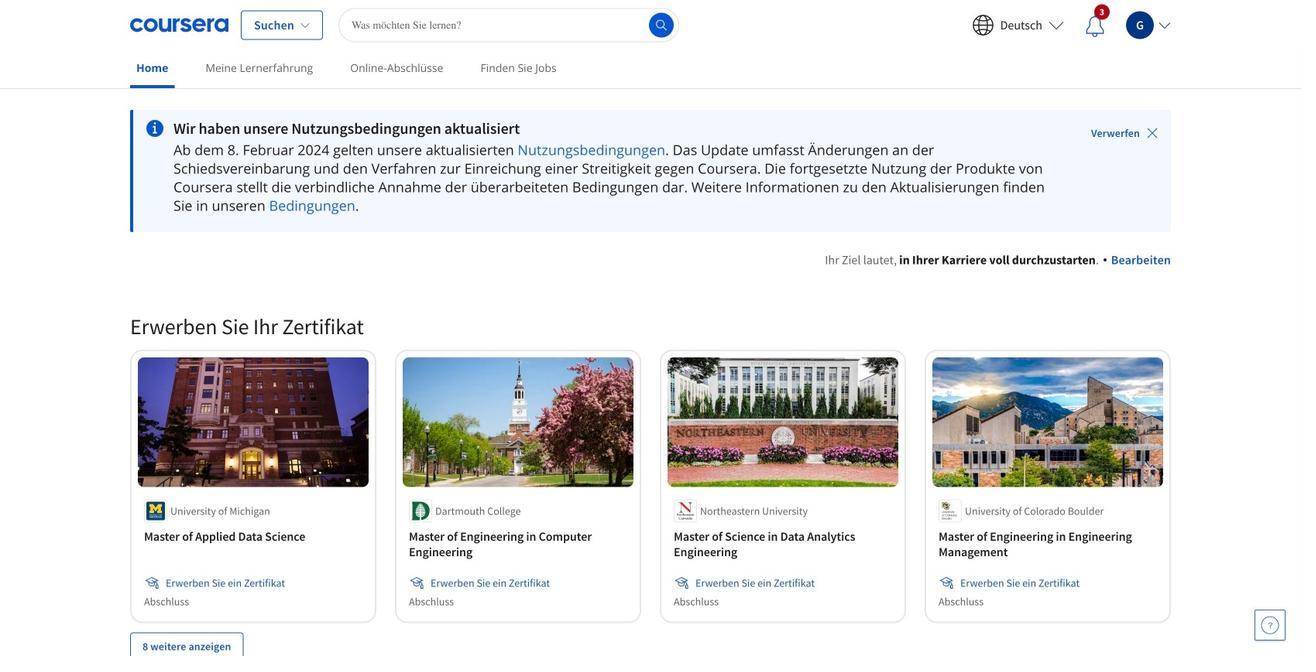 Task type: locate. For each thing, give the bounding box(es) containing it.
main content
[[0, 91, 1302, 657]]

None search field
[[339, 8, 679, 42]]

sammlung erwerben sie ihr zertifikat element
[[121, 288, 1181, 657]]

coursera image
[[130, 13, 229, 38]]

hilfe center image
[[1261, 617, 1280, 635]]

Was möchten Sie lernen? text field
[[339, 8, 679, 42]]



Task type: describe. For each thing, give the bounding box(es) containing it.
informationen: wir haben unsere nutzungsbedingungen aktualisiert element
[[174, 119, 1048, 138]]



Task type: vqa. For each thing, say whether or not it's contained in the screenshot.
sammlung erwerben sie ihr zertifikat element
yes



